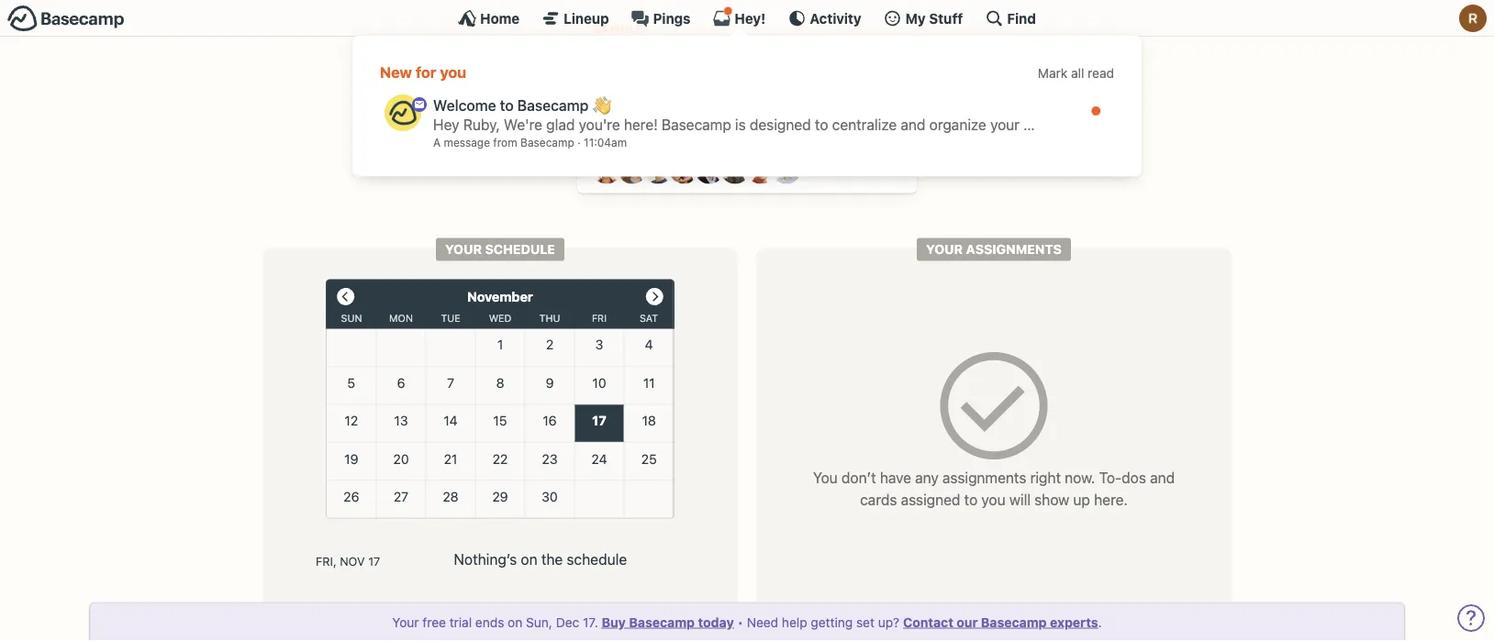 Task type: describe. For each thing, give the bounding box(es) containing it.
to inside main "element"
[[500, 97, 514, 114]]

all
[[1071, 66, 1085, 81]]

cheryl walters image
[[618, 155, 647, 184]]

0 horizontal spatial a
[[659, 63, 667, 80]]

main element
[[0, 0, 1495, 177]]

your for your schedule
[[445, 242, 482, 257]]

showcase
[[790, 63, 856, 80]]

home
[[480, 10, 520, 26]]

0 horizontal spatial your
[[392, 615, 419, 630]]

new
[[380, 63, 412, 81]]

ends
[[475, 615, 504, 630]]

will
[[1010, 491, 1031, 509]]

your free trial ends on sun, dec 17. buy basecamp today • need help getting set up? contact our basecamp experts .
[[392, 615, 1102, 630]]

you don't have any assignments right now. to‑dos and cards assigned to you will show up here.
[[813, 469, 1175, 509]]

josh fiske image
[[695, 155, 724, 184]]

from
[[493, 136, 517, 149]]

getting
[[811, 615, 853, 630]]

jennifer young image
[[669, 155, 699, 184]]

activity
[[810, 10, 862, 26]]

hey! button
[[713, 6, 766, 28]]

basecamp up a message from basecamp 11:04am
[[518, 97, 589, 114]]

mon
[[389, 313, 413, 324]]

sample
[[594, 21, 643, 35]]

message
[[444, 136, 490, 149]]

you
[[813, 469, 838, 487]]

rework.
[[594, 101, 659, 118]]

to inside you don't have any assignments right now. to‑dos and cards assigned to you will show up here.
[[965, 491, 978, 509]]

nicole katz image
[[721, 155, 750, 184]]

stuff
[[929, 10, 963, 26]]

find button
[[985, 9, 1036, 28]]

a message from basecamp 11:04am
[[433, 136, 627, 149]]

nov
[[340, 555, 365, 568]]

switch accounts image
[[7, 5, 125, 33]]

sun,
[[526, 615, 553, 630]]

trial
[[450, 615, 472, 630]]

fri, nov 17
[[316, 555, 380, 568]]

up
[[1074, 491, 1091, 509]]

1 vertical spatial on
[[508, 615, 523, 630]]

thu
[[539, 313, 560, 324]]

.
[[1099, 615, 1102, 630]]

pings button
[[631, 9, 691, 28]]

assignments
[[966, 242, 1062, 257]]

steve marsh image
[[746, 155, 776, 184]]

now.
[[1065, 469, 1096, 487]]

welcome to basecamp 👋
[[433, 97, 607, 114]]

our
[[957, 615, 978, 630]]

cards
[[860, 491, 897, 509]]

the
[[541, 551, 563, 569]]

sample
[[670, 63, 718, 80]]

basecamp right from
[[521, 136, 574, 149]]

you inside main "element"
[[440, 63, 466, 81]]

home link
[[458, 9, 520, 28]]

called
[[844, 82, 883, 99]]

find
[[1007, 10, 1036, 26]]

your assignments
[[926, 242, 1062, 257]]

lineup link
[[542, 9, 609, 28]]

my stuff
[[906, 10, 963, 26]]

november
[[467, 289, 533, 305]]

hey!
[[735, 10, 766, 26]]

basecamp inside '👋 this is a sample project to showcase how we use basecamp to make a podcast called rework. take a look around and explore!'
[[644, 82, 714, 99]]

2 horizontal spatial a
[[774, 82, 782, 99]]

ruby image
[[1460, 5, 1487, 32]]

schedule
[[567, 551, 627, 569]]

wed
[[489, 313, 512, 324]]

explore!
[[820, 101, 873, 118]]

mark
[[1038, 66, 1068, 81]]

don't
[[842, 469, 876, 487]]

around
[[741, 101, 787, 118]]

new for you
[[380, 63, 466, 81]]

is
[[644, 63, 655, 80]]

17
[[368, 555, 380, 568]]

any
[[915, 469, 939, 487]]



Task type: vqa. For each thing, say whether or not it's contained in the screenshot.
Your Schedule's Your
yes



Task type: locate. For each thing, give the bounding box(es) containing it.
on
[[521, 551, 538, 569], [508, 615, 523, 630]]

👋 inside '👋 this is a sample project to showcase how we use basecamp to make a podcast called rework. take a look around and explore!'
[[594, 63, 608, 80]]

👋 left use
[[593, 97, 607, 114]]

take
[[663, 101, 693, 118]]

lineup
[[564, 10, 609, 26]]

assignments
[[943, 469, 1027, 487]]

pings
[[653, 10, 691, 26]]

1 vertical spatial and
[[1150, 469, 1175, 487]]

project
[[722, 63, 769, 80]]

basecamp right 'buy'
[[629, 615, 695, 630]]

a
[[433, 136, 441, 149]]

your left 'free'
[[392, 615, 419, 630]]

to up look
[[717, 82, 731, 99]]

a left look
[[697, 101, 705, 118]]

you right for
[[440, 63, 466, 81]]

show
[[1035, 491, 1070, 509]]

podcast
[[786, 82, 840, 99]]

victor cooper image
[[772, 155, 801, 184]]

0 vertical spatial you
[[440, 63, 466, 81]]

nothing's
[[454, 551, 517, 569]]

make
[[735, 82, 770, 99]]

buy basecamp today link
[[602, 615, 734, 630]]

a right is
[[659, 63, 667, 80]]

and right to‑dos
[[1150, 469, 1175, 487]]

schedule
[[485, 242, 555, 257]]

fri,
[[316, 555, 337, 568]]

1 horizontal spatial you
[[982, 491, 1006, 509]]

2 horizontal spatial your
[[926, 242, 963, 257]]

0 horizontal spatial you
[[440, 63, 466, 81]]

free
[[423, 615, 446, 630]]

and inside you don't have any assignments right now. to‑dos and cards assigned to you will show up here.
[[1150, 469, 1175, 487]]

on left the
[[521, 551, 538, 569]]

need
[[747, 615, 779, 630]]

this
[[612, 63, 640, 80]]

👋 up we in the left of the page
[[594, 63, 608, 80]]

basecamp
[[644, 82, 714, 99], [518, 97, 589, 114], [521, 136, 574, 149], [629, 615, 695, 630], [981, 615, 1047, 630]]

onboarding image
[[412, 97, 427, 112]]

help
[[782, 615, 808, 630]]

contact our basecamp experts link
[[903, 615, 1099, 630]]

here.
[[1094, 491, 1128, 509]]

mark all read
[[1038, 66, 1115, 81]]

17.
[[583, 615, 598, 630]]

1 horizontal spatial a
[[697, 101, 705, 118]]

a
[[659, 63, 667, 80], [774, 82, 782, 99], [697, 101, 705, 118]]

your left schedule
[[445, 242, 482, 257]]

and
[[791, 101, 816, 118], [1150, 469, 1175, 487]]

basecamp right our
[[981, 615, 1047, 630]]

set
[[857, 615, 875, 630]]

nothing's on the schedule
[[454, 551, 627, 569]]

to right project
[[773, 63, 786, 80]]

for
[[416, 63, 437, 81]]

0 vertical spatial and
[[791, 101, 816, 118]]

1 horizontal spatial your
[[445, 242, 482, 257]]

annie bryan image
[[592, 155, 622, 184]]

👋
[[594, 63, 608, 80], [593, 97, 607, 114]]

1 vertical spatial 👋
[[593, 97, 607, 114]]

up?
[[878, 615, 900, 630]]

use
[[616, 82, 640, 99]]

0 horizontal spatial and
[[791, 101, 816, 118]]

experts
[[1050, 615, 1099, 630]]

your for your assignments
[[926, 242, 963, 257]]

11:04am element
[[584, 136, 627, 149]]

read
[[1088, 66, 1115, 81]]

👋 inside main "element"
[[593, 97, 607, 114]]

mark all read button
[[1038, 64, 1115, 83]]

on left sun, on the left bottom of page
[[508, 615, 523, 630]]

my
[[906, 10, 926, 26]]

we
[[594, 82, 613, 99]]

to
[[773, 63, 786, 80], [717, 82, 731, 99], [500, 97, 514, 114], [965, 491, 978, 509]]

to down assignments
[[965, 491, 978, 509]]

dec
[[556, 615, 580, 630]]

1 vertical spatial you
[[982, 491, 1006, 509]]

your left assignments
[[926, 242, 963, 257]]

•
[[738, 615, 744, 630]]

how
[[860, 63, 887, 80]]

you down assignments
[[982, 491, 1006, 509]]

and inside '👋 this is a sample project to showcase how we use basecamp to make a podcast called rework. take a look around and explore!'
[[791, 101, 816, 118]]

0 vertical spatial a
[[659, 63, 667, 80]]

tue
[[441, 313, 461, 324]]

have
[[880, 469, 912, 487]]

and down the podcast
[[791, 101, 816, 118]]

👋 this is a sample project to showcase how we use basecamp to make a podcast called rework. take a look around and explore!
[[594, 63, 887, 118]]

11:04am
[[584, 136, 627, 149]]

2 vertical spatial a
[[697, 101, 705, 118]]

welcome
[[433, 97, 496, 114]]

basecamp image
[[385, 94, 421, 131]]

1 vertical spatial a
[[774, 82, 782, 99]]

buy
[[602, 615, 626, 630]]

today
[[698, 615, 734, 630]]

sat
[[640, 313, 658, 324]]

0 vertical spatial on
[[521, 551, 538, 569]]

a up around
[[774, 82, 782, 99]]

look
[[709, 101, 737, 118]]

contact
[[903, 615, 954, 630]]

your
[[445, 242, 482, 257], [926, 242, 963, 257], [392, 615, 419, 630]]

your schedule
[[445, 242, 555, 257]]

assigned
[[901, 491, 961, 509]]

right
[[1031, 469, 1061, 487]]

activity link
[[788, 9, 862, 28]]

sun
[[341, 313, 362, 324]]

0 vertical spatial 👋
[[594, 63, 608, 80]]

my stuff button
[[884, 9, 963, 28]]

to up from
[[500, 97, 514, 114]]

1 horizontal spatial and
[[1150, 469, 1175, 487]]

to‑dos
[[1099, 469, 1147, 487]]

you inside you don't have any assignments right now. to‑dos and cards assigned to you will show up here.
[[982, 491, 1006, 509]]

jared davis image
[[644, 155, 673, 184]]

basecamp up 'take'
[[644, 82, 714, 99]]



